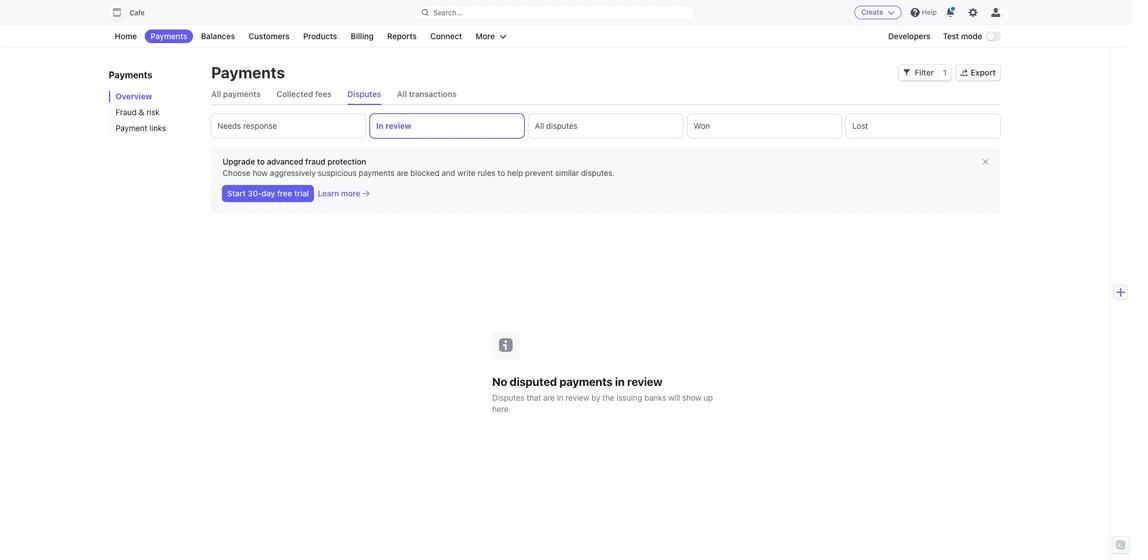Task type: describe. For each thing, give the bounding box(es) containing it.
protection
[[328, 157, 367, 166]]

customers
[[249, 31, 290, 41]]

connect link
[[425, 30, 468, 43]]

all transactions link
[[397, 84, 457, 105]]

suspicious
[[318, 168, 357, 178]]

test mode
[[944, 31, 983, 41]]

transactions
[[409, 89, 457, 99]]

1 vertical spatial in
[[557, 393, 564, 402]]

start 30-day free trial button
[[223, 186, 314, 202]]

products
[[303, 31, 337, 41]]

all payments
[[211, 89, 261, 99]]

more
[[341, 189, 361, 198]]

lost button
[[847, 114, 1001, 138]]

all payments link
[[211, 84, 261, 105]]

no
[[493, 375, 508, 388]]

the
[[603, 393, 615, 402]]

advanced
[[267, 157, 303, 166]]

write
[[458, 168, 476, 178]]

no disputed payments in review disputes that are in review by the issuing banks will show up here.
[[493, 375, 713, 414]]

payments up "all payments"
[[211, 63, 285, 82]]

billing
[[351, 31, 374, 41]]

payments inside no disputed payments in review disputes that are in review by the issuing banks will show up here.
[[560, 375, 613, 388]]

choose
[[223, 168, 251, 178]]

that
[[527, 393, 541, 402]]

reports link
[[382, 30, 423, 43]]

learn more
[[318, 189, 361, 198]]

cafe button
[[109, 5, 156, 20]]

0 vertical spatial to
[[257, 157, 265, 166]]

needs response
[[218, 121, 277, 131]]

fees
[[315, 89, 332, 99]]

1 vertical spatial review
[[628, 375, 663, 388]]

filter
[[915, 68, 935, 77]]

connect
[[431, 31, 462, 41]]

payments inside all payments link
[[223, 89, 261, 99]]

are inside the 'upgrade to advanced fraud protection choose how aggressively suspicious payments are blocked and write rules to help prevent similar disputes.'
[[397, 168, 409, 178]]

help
[[923, 8, 937, 16]]

all for all disputes
[[535, 121, 544, 131]]

more button
[[470, 30, 512, 43]]

will
[[669, 393, 681, 402]]

learn more link
[[318, 188, 370, 199]]

in review
[[376, 121, 412, 131]]

reports
[[387, 31, 417, 41]]

billing link
[[345, 30, 380, 43]]

disputed
[[510, 375, 557, 388]]

all disputes button
[[529, 114, 683, 138]]

overview link
[[109, 91, 200, 102]]

help
[[508, 168, 523, 178]]

create button
[[855, 6, 902, 19]]

payment
[[116, 123, 148, 133]]

disputes link
[[348, 84, 381, 105]]

here.
[[493, 404, 511, 414]]

rules
[[478, 168, 496, 178]]

fraud & risk link
[[109, 107, 200, 118]]

products link
[[298, 30, 343, 43]]

banks
[[645, 393, 667, 402]]

needs
[[218, 121, 241, 131]]

export button
[[956, 65, 1001, 81]]

similar
[[555, 168, 579, 178]]

developers
[[889, 31, 931, 41]]

more
[[476, 31, 495, 41]]

prevent
[[525, 168, 553, 178]]

1 horizontal spatial to
[[498, 168, 505, 178]]

by
[[592, 393, 601, 402]]

payments up overview
[[109, 70, 153, 80]]

in
[[376, 121, 384, 131]]

in review button
[[370, 114, 524, 138]]

upgrade
[[223, 157, 255, 166]]



Task type: vqa. For each thing, say whether or not it's contained in the screenshot.
REVIEW to the middle
yes



Task type: locate. For each thing, give the bounding box(es) containing it.
svg image
[[904, 69, 911, 76]]

customers link
[[243, 30, 295, 43]]

learn
[[318, 189, 339, 198]]

tab list
[[211, 84, 1001, 105], [211, 114, 1001, 138]]

won button
[[688, 114, 842, 138]]

in up issuing
[[615, 375, 625, 388]]

mode
[[962, 31, 983, 41]]

2 vertical spatial review
[[566, 393, 590, 402]]

trial
[[294, 189, 309, 198]]

payment links
[[116, 123, 166, 133]]

1 vertical spatial are
[[544, 393, 555, 402]]

upgrade to advanced fraud protection choose how aggressively suspicious payments are blocked and write rules to help prevent similar disputes.
[[223, 157, 615, 178]]

review right the in
[[386, 121, 412, 131]]

all for all transactions
[[397, 89, 407, 99]]

up
[[704, 393, 713, 402]]

0 vertical spatial are
[[397, 168, 409, 178]]

2 horizontal spatial all
[[535, 121, 544, 131]]

are
[[397, 168, 409, 178], [544, 393, 555, 402]]

1 horizontal spatial review
[[566, 393, 590, 402]]

1 vertical spatial payments
[[359, 168, 395, 178]]

tab list up 'all disputes' button
[[211, 84, 1001, 105]]

collected fees
[[277, 89, 332, 99]]

payments
[[223, 89, 261, 99], [359, 168, 395, 178], [560, 375, 613, 388]]

2 vertical spatial payments
[[560, 375, 613, 388]]

free
[[277, 189, 292, 198]]

all
[[211, 89, 221, 99], [397, 89, 407, 99], [535, 121, 544, 131]]

all disputes
[[535, 121, 578, 131]]

2 horizontal spatial payments
[[560, 375, 613, 388]]

disputes
[[547, 121, 578, 131]]

risk
[[147, 107, 160, 117]]

1 horizontal spatial disputes
[[493, 393, 525, 402]]

disputes.
[[581, 168, 615, 178]]

are left blocked
[[397, 168, 409, 178]]

payments up needs response
[[223, 89, 261, 99]]

fraud
[[306, 157, 326, 166]]

links
[[150, 123, 166, 133]]

all left the disputes
[[535, 121, 544, 131]]

start
[[227, 189, 246, 198]]

payments inside the 'upgrade to advanced fraud protection choose how aggressively suspicious payments are blocked and write rules to help prevent similar disputes.'
[[359, 168, 395, 178]]

30-
[[248, 189, 262, 198]]

0 horizontal spatial in
[[557, 393, 564, 402]]

1 vertical spatial disputes
[[493, 393, 525, 402]]

payments
[[151, 31, 188, 41], [211, 63, 285, 82], [109, 70, 153, 80]]

disputes up here.
[[493, 393, 525, 402]]

payment links link
[[109, 123, 200, 134]]

start 30-day free trial
[[227, 189, 309, 198]]

0 vertical spatial disputes
[[348, 89, 381, 99]]

in
[[615, 375, 625, 388], [557, 393, 564, 402]]

search…
[[434, 8, 462, 17]]

1 tab list from the top
[[211, 84, 1001, 105]]

Search… search field
[[415, 5, 695, 20]]

disputes
[[348, 89, 381, 99], [493, 393, 525, 402]]

export
[[971, 68, 996, 77]]

fraud
[[116, 107, 137, 117]]

to up how
[[257, 157, 265, 166]]

response
[[243, 121, 277, 131]]

fraud & risk
[[116, 107, 160, 117]]

in right that
[[557, 393, 564, 402]]

are inside no disputed payments in review disputes that are in review by the issuing banks will show up here.
[[544, 393, 555, 402]]

help button
[[907, 3, 942, 22]]

review up banks on the right bottom of page
[[628, 375, 663, 388]]

and
[[442, 168, 456, 178]]

issuing
[[617, 393, 643, 402]]

all left transactions
[[397, 89, 407, 99]]

payments up by
[[560, 375, 613, 388]]

are right that
[[544, 393, 555, 402]]

1 horizontal spatial all
[[397, 89, 407, 99]]

tab list containing all payments
[[211, 84, 1001, 105]]

0 vertical spatial payments
[[223, 89, 261, 99]]

all up the needs at the left
[[211, 89, 221, 99]]

lost
[[853, 121, 869, 131]]

create
[[862, 8, 884, 16]]

blocked
[[411, 168, 440, 178]]

aggressively
[[270, 168, 316, 178]]

all inside button
[[535, 121, 544, 131]]

tab list up disputes. at the right of page
[[211, 114, 1001, 138]]

how
[[253, 168, 268, 178]]

collected fees link
[[277, 84, 332, 105]]

all transactions
[[397, 89, 457, 99]]

0 vertical spatial review
[[386, 121, 412, 131]]

2 horizontal spatial review
[[628, 375, 663, 388]]

balances
[[201, 31, 235, 41]]

0 horizontal spatial review
[[386, 121, 412, 131]]

won
[[694, 121, 710, 131]]

to left help
[[498, 168, 505, 178]]

home
[[115, 31, 137, 41]]

to
[[257, 157, 265, 166], [498, 168, 505, 178]]

1 horizontal spatial are
[[544, 393, 555, 402]]

0 vertical spatial in
[[615, 375, 625, 388]]

&
[[139, 107, 145, 117]]

disputes up the in
[[348, 89, 381, 99]]

all for all payments
[[211, 89, 221, 99]]

1 vertical spatial to
[[498, 168, 505, 178]]

0 horizontal spatial all
[[211, 89, 221, 99]]

test
[[944, 31, 960, 41]]

payments right home
[[151, 31, 188, 41]]

show
[[683, 393, 702, 402]]

cafe
[[130, 9, 145, 17]]

2 tab list from the top
[[211, 114, 1001, 138]]

disputes inside no disputed payments in review disputes that are in review by the issuing banks will show up here.
[[493, 393, 525, 402]]

needs response button
[[211, 114, 366, 138]]

1 vertical spatial tab list
[[211, 114, 1001, 138]]

developers link
[[883, 30, 937, 43]]

1
[[944, 68, 947, 77]]

payments link
[[145, 30, 193, 43]]

overview
[[116, 91, 153, 101]]

review left by
[[566, 393, 590, 402]]

0 horizontal spatial to
[[257, 157, 265, 166]]

review inside "button"
[[386, 121, 412, 131]]

0 horizontal spatial payments
[[223, 89, 261, 99]]

0 horizontal spatial disputes
[[348, 89, 381, 99]]

0 vertical spatial tab list
[[211, 84, 1001, 105]]

day
[[262, 189, 275, 198]]

balances link
[[195, 30, 241, 43]]

1 horizontal spatial in
[[615, 375, 625, 388]]

0 horizontal spatial are
[[397, 168, 409, 178]]

payments down protection
[[359, 168, 395, 178]]

Search… text field
[[415, 5, 695, 20]]

tab list containing needs response
[[211, 114, 1001, 138]]

collected
[[277, 89, 313, 99]]

1 horizontal spatial payments
[[359, 168, 395, 178]]



